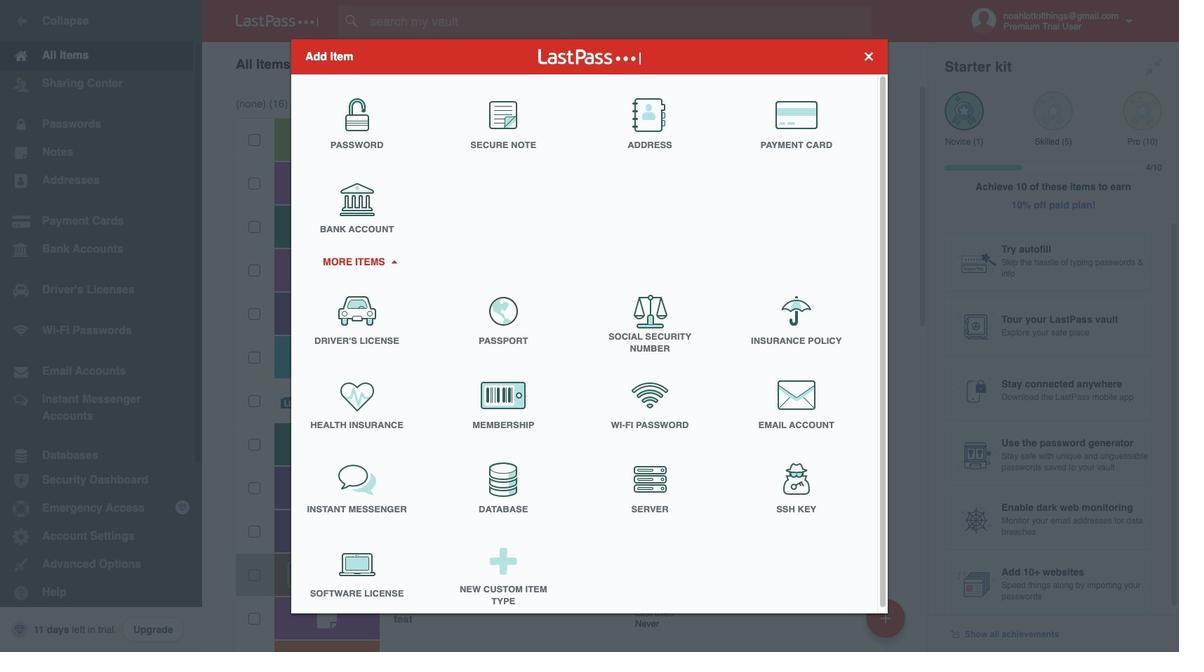 Task type: vqa. For each thing, say whether or not it's contained in the screenshot.
text field
no



Task type: describe. For each thing, give the bounding box(es) containing it.
Search search field
[[338, 6, 899, 36]]

lastpass image
[[236, 15, 319, 27]]

search my vault text field
[[338, 6, 899, 36]]



Task type: locate. For each thing, give the bounding box(es) containing it.
new item image
[[881, 613, 891, 623]]

caret right image
[[389, 260, 399, 263]]

main navigation navigation
[[0, 0, 202, 652]]

dialog
[[291, 39, 888, 617]]

vault options navigation
[[202, 42, 928, 84]]

new item navigation
[[861, 594, 914, 652]]



